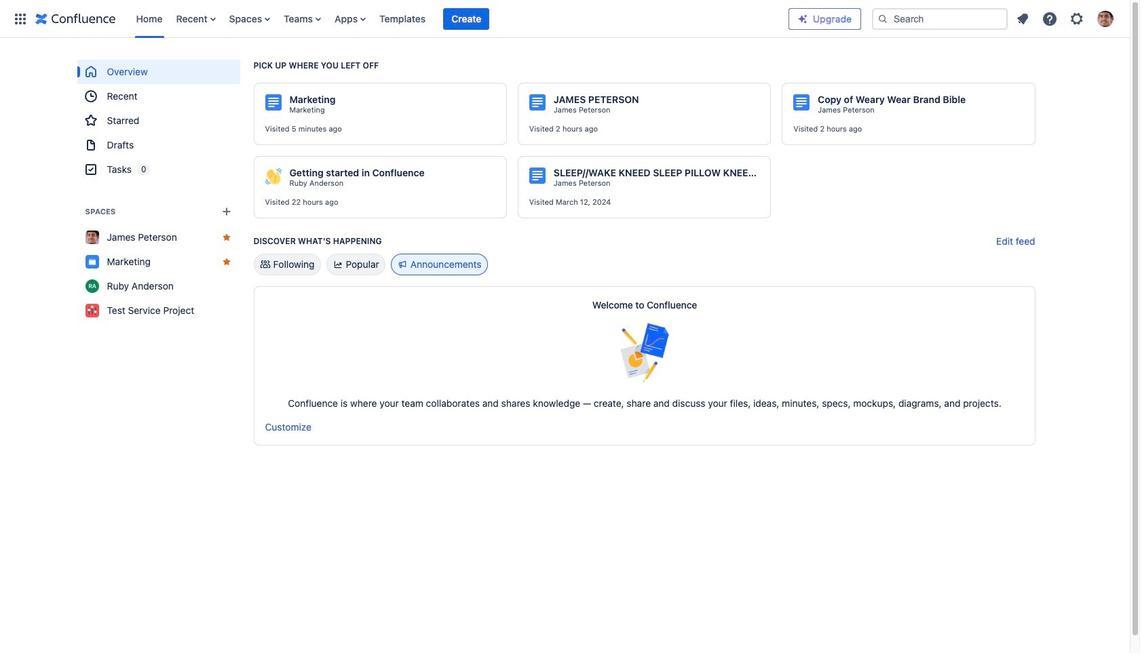 Task type: describe. For each thing, give the bounding box(es) containing it.
search image
[[878, 13, 889, 24]]

list item inside global element
[[444, 8, 490, 30]]

2 unstar this space image from the top
[[221, 257, 232, 268]]

list for premium image
[[1011, 6, 1123, 31]]

global element
[[8, 0, 789, 38]]

notification icon image
[[1015, 11, 1032, 27]]

premium image
[[798, 13, 809, 24]]

:wave: image
[[265, 168, 281, 185]]



Task type: vqa. For each thing, say whether or not it's contained in the screenshot.
list item in list
yes



Task type: locate. For each thing, give the bounding box(es) containing it.
:wave: image
[[265, 168, 281, 185]]

list for appswitcher icon
[[129, 0, 789, 38]]

0 horizontal spatial list
[[129, 0, 789, 38]]

list
[[129, 0, 789, 38], [1011, 6, 1123, 31]]

create a space image
[[218, 204, 235, 220]]

appswitcher icon image
[[12, 11, 29, 27]]

settings icon image
[[1070, 11, 1086, 27]]

help icon image
[[1042, 11, 1059, 27]]

unstar this space image
[[221, 232, 232, 243], [221, 257, 232, 268]]

1 horizontal spatial list
[[1011, 6, 1123, 31]]

list item
[[444, 8, 490, 30]]

group
[[77, 60, 240, 182]]

confluence image
[[35, 11, 116, 27], [35, 11, 116, 27]]

None search field
[[873, 8, 1008, 30]]

1 unstar this space image from the top
[[221, 232, 232, 243]]

your profile and preferences image
[[1098, 11, 1114, 27]]

0 vertical spatial unstar this space image
[[221, 232, 232, 243]]

banner
[[0, 0, 1131, 38]]

1 vertical spatial unstar this space image
[[221, 257, 232, 268]]

Search field
[[873, 8, 1008, 30]]



